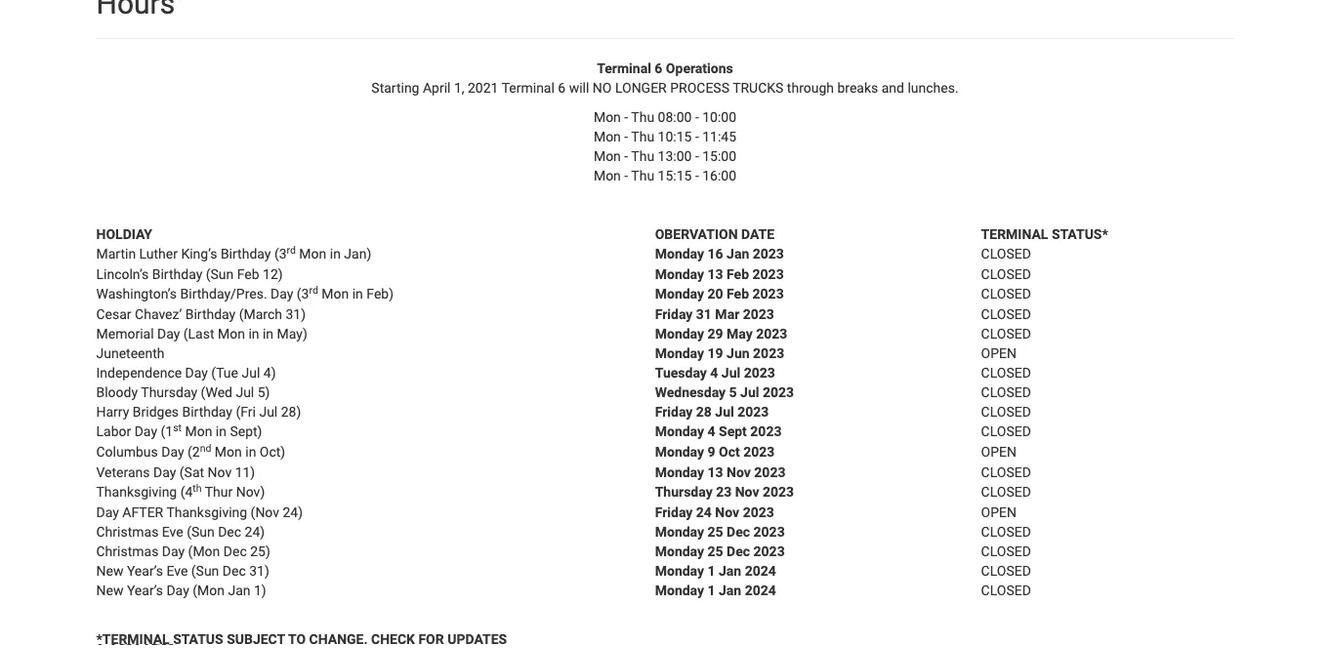 Task type: vqa. For each thing, say whether or not it's contained in the screenshot.
first | from the right
no



Task type: locate. For each thing, give the bounding box(es) containing it.
13 closed from the top
[[981, 544, 1031, 560]]

1 vertical spatial (3
[[297, 286, 309, 302]]

5
[[729, 384, 737, 401]]

1 year's from the top
[[127, 563, 163, 579]]

rd left feb)
[[309, 285, 318, 296]]

25 for christmas day (mon dec 25)
[[708, 544, 723, 560]]

day up the 'veterans day (sat nov 11)'
[[161, 444, 184, 461]]

9 closed from the top
[[981, 424, 1031, 440]]

0 vertical spatial terminal
[[597, 60, 651, 76]]

birthday up 12)
[[221, 246, 271, 262]]

eve up new year's day (mon jan 1)
[[166, 563, 188, 579]]

friday 31 mar 2023
[[655, 306, 775, 322]]

0 vertical spatial monday 1 jan 2024
[[655, 563, 776, 579]]

1 vertical spatial 31)
[[249, 563, 269, 579]]

feb for monday 13 feb 2023
[[727, 266, 749, 282]]

2 christmas from the top
[[96, 544, 159, 560]]

in inside martin luther king's birthday (3 rd mon in jan)
[[330, 246, 341, 262]]

12 monday from the top
[[655, 583, 704, 599]]

birthday
[[221, 246, 271, 262], [152, 266, 202, 282], [185, 306, 236, 322], [182, 404, 232, 420]]

(3 inside martin luther king's birthday (3 rd mon in jan)
[[274, 246, 287, 262]]

0 vertical spatial 13
[[708, 266, 723, 282]]

31) up "1)"
[[249, 563, 269, 579]]

4 down friday 28 jul 2023
[[708, 424, 716, 440]]

2 friday from the top
[[655, 404, 693, 420]]

1 1 from the top
[[708, 563, 716, 579]]

0 vertical spatial 24)
[[283, 505, 303, 521]]

(3 inside washington's birthday/pres. day (3 rd mon in feb)
[[297, 286, 309, 302]]

0 vertical spatial 6
[[655, 60, 663, 76]]

nov right 23
[[735, 485, 759, 501]]

15:15
[[658, 168, 692, 184]]

thu left 15:15
[[631, 168, 655, 184]]

jan for new year's day (mon jan 1)
[[719, 583, 742, 599]]

jul up 5
[[722, 365, 741, 381]]

0 vertical spatial 2024
[[745, 563, 776, 579]]

birthday up memorial day (last mon in in may)
[[185, 306, 236, 322]]

4 closed from the top
[[981, 306, 1031, 322]]

0 horizontal spatial 6
[[558, 80, 566, 96]]

eve
[[162, 524, 183, 540], [166, 563, 188, 579]]

4 thu from the top
[[631, 168, 655, 184]]

31)
[[286, 306, 306, 322], [249, 563, 269, 579]]

2023
[[753, 246, 784, 262], [753, 266, 784, 282], [753, 286, 784, 302], [743, 306, 775, 322], [756, 326, 788, 342], [753, 345, 785, 361], [744, 365, 775, 381], [763, 384, 794, 401], [738, 404, 769, 420], [751, 424, 782, 440], [744, 444, 775, 461], [754, 465, 786, 481], [763, 485, 794, 501], [743, 505, 774, 521], [754, 524, 785, 540], [754, 544, 785, 560]]

2024
[[745, 563, 776, 579], [745, 583, 776, 599]]

thanksgiving up after
[[96, 485, 177, 501]]

- left 15:00
[[695, 148, 699, 164]]

thursday up bridges at left
[[141, 384, 197, 401]]

1 horizontal spatial terminal
[[597, 60, 651, 76]]

2 closed from the top
[[981, 266, 1031, 282]]

10:00
[[703, 109, 737, 125]]

1 monday 1 jan 2024 from the top
[[655, 563, 776, 579]]

(last
[[183, 326, 214, 342]]

mon inside columbus day (2 nd mon in oct)
[[215, 444, 242, 461]]

3 monday from the top
[[655, 286, 704, 302]]

2 new from the top
[[96, 583, 123, 599]]

thursday up the 24
[[655, 485, 713, 501]]

day
[[271, 286, 293, 302], [157, 326, 180, 342], [185, 365, 208, 381], [135, 424, 157, 440], [161, 444, 184, 461], [153, 465, 176, 481], [96, 505, 119, 521], [162, 544, 185, 560], [166, 583, 189, 599]]

closed for new year's eve (sun dec 31)
[[981, 563, 1031, 579]]

day down the new year's eve (sun dec 31)
[[166, 583, 189, 599]]

feb down monday 16 jan 2023
[[727, 266, 749, 282]]

monday 25 dec 2023
[[655, 524, 785, 540], [655, 544, 785, 560]]

0 horizontal spatial thursday
[[141, 384, 197, 401]]

2023 for bloody thursday (wed jul 5)
[[763, 384, 794, 401]]

year's up new year's day (mon jan 1)
[[127, 563, 163, 579]]

(3
[[274, 246, 287, 262], [297, 286, 309, 302]]

new down after
[[96, 563, 123, 579]]

in inside labor day (1 st mon in sept)
[[216, 424, 227, 440]]

jul left "4)"
[[242, 365, 260, 381]]

10:15
[[658, 128, 692, 145]]

day for (last
[[157, 326, 180, 342]]

11 monday from the top
[[655, 563, 704, 579]]

friday left 31
[[655, 306, 693, 322]]

day left after
[[96, 505, 119, 521]]

monday 25 dec 2023 for christmas eve (sun dec 24)
[[655, 524, 785, 540]]

day up thanksgiving (4 th thur nov)
[[153, 465, 176, 481]]

24) up 25)
[[245, 524, 265, 540]]

1 vertical spatial 25
[[708, 544, 723, 560]]

1 vertical spatial 6
[[558, 80, 566, 96]]

6
[[655, 60, 663, 76], [558, 80, 566, 96]]

1 vertical spatial new
[[96, 583, 123, 599]]

1 vertical spatial monday 1 jan 2024
[[655, 583, 776, 599]]

king's
[[181, 246, 217, 262]]

starting
[[372, 80, 420, 96]]

monday 25 dec 2023 for christmas day (mon dec 25)
[[655, 544, 785, 560]]

2 2024 from the top
[[745, 583, 776, 599]]

1 monday 25 dec 2023 from the top
[[655, 524, 785, 540]]

nov for thursday
[[735, 485, 759, 501]]

0 vertical spatial friday
[[655, 306, 693, 322]]

new year's eve (sun dec 31)
[[96, 563, 269, 579]]

holdiay
[[96, 226, 152, 242]]

nov for monday
[[727, 465, 751, 481]]

10 closed from the top
[[981, 465, 1031, 481]]

2023 for columbus day (2
[[744, 444, 775, 461]]

2 monday 25 dec 2023 from the top
[[655, 544, 785, 560]]

thanksgiving
[[96, 485, 177, 501], [166, 505, 247, 521]]

(mon up the new year's eve (sun dec 31)
[[188, 544, 220, 560]]

0 vertical spatial (sun
[[206, 266, 234, 282]]

thursday
[[141, 384, 197, 401], [655, 485, 713, 501]]

trucks
[[733, 80, 784, 96]]

eve up christmas day (mon dec 25)
[[162, 524, 183, 540]]

1 vertical spatial thanksgiving
[[166, 505, 247, 521]]

1 vertical spatial open
[[981, 444, 1017, 461]]

0 vertical spatial thursday
[[141, 384, 197, 401]]

monday 9 oct 2023
[[655, 444, 775, 461]]

2021
[[468, 80, 499, 96]]

in inside washington's birthday/pres. day (3 rd mon in feb)
[[352, 286, 363, 302]]

1 vertical spatial (sun
[[187, 524, 215, 540]]

(mon down the new year's eve (sun dec 31)
[[193, 583, 225, 599]]

day down chavez'
[[157, 326, 180, 342]]

new for new year's eve (sun dec 31)
[[96, 563, 123, 579]]

mar
[[715, 306, 740, 322]]

0 vertical spatial open
[[981, 345, 1017, 361]]

thu down longer
[[631, 109, 655, 125]]

day for (mon
[[162, 544, 185, 560]]

0 vertical spatial (3
[[274, 246, 287, 262]]

thanksgiving down thur at the bottom left
[[166, 505, 247, 521]]

2023 for harry bridges birthday (fri jul 28)
[[738, 404, 769, 420]]

2 vertical spatial open
[[981, 505, 1017, 521]]

1 horizontal spatial rd
[[309, 285, 318, 296]]

0 vertical spatial 4
[[711, 365, 718, 381]]

1 vertical spatial rd
[[309, 285, 318, 296]]

0 vertical spatial year's
[[127, 563, 163, 579]]

2023 for washington's birthday/pres. day (3
[[753, 286, 784, 302]]

martin
[[96, 246, 136, 262]]

open for monday 19 jun 2023
[[981, 345, 1017, 361]]

mon inside martin luther king's birthday (3 rd mon in jan)
[[299, 246, 327, 262]]

1 horizontal spatial thursday
[[655, 485, 713, 501]]

7 closed from the top
[[981, 384, 1031, 401]]

year's
[[127, 563, 163, 579], [127, 583, 163, 599]]

2023 for lincoln's birthday (sun feb 12)
[[753, 266, 784, 282]]

birthday down luther
[[152, 266, 202, 282]]

monday for new year's day (mon jan 1)
[[655, 583, 704, 599]]

0 vertical spatial thanksgiving
[[96, 485, 177, 501]]

status*
[[1052, 226, 1109, 242]]

and
[[882, 80, 905, 96]]

(sun up birthday/pres.
[[206, 266, 234, 282]]

mon inside washington's birthday/pres. day (3 rd mon in feb)
[[322, 286, 349, 302]]

2 13 from the top
[[708, 465, 723, 481]]

1 vertical spatial eve
[[166, 563, 188, 579]]

7 monday from the top
[[655, 444, 704, 461]]

8 closed from the top
[[981, 404, 1031, 420]]

1 new from the top
[[96, 563, 123, 579]]

mon inside labor day (1 st mon in sept)
[[185, 424, 212, 440]]

1 vertical spatial monday 25 dec 2023
[[655, 544, 785, 560]]

2 vertical spatial friday
[[655, 505, 693, 521]]

1 open from the top
[[981, 345, 1017, 361]]

11 closed from the top
[[981, 485, 1031, 501]]

1 vertical spatial terminal
[[502, 80, 555, 96]]

closed for new year's day (mon jan 1)
[[981, 583, 1031, 599]]

1 horizontal spatial (3
[[297, 286, 309, 302]]

2 monday from the top
[[655, 266, 704, 282]]

year's down the new year's eve (sun dec 31)
[[127, 583, 163, 599]]

24) right (nov
[[283, 505, 303, 521]]

0 vertical spatial new
[[96, 563, 123, 579]]

- left 10:00
[[695, 109, 699, 125]]

1 horizontal spatial 24)
[[283, 505, 303, 521]]

monday 13 feb 2023
[[655, 266, 784, 282]]

nov down oct
[[727, 465, 751, 481]]

5 monday from the top
[[655, 345, 704, 361]]

new year's day (mon jan 1)
[[96, 583, 266, 599]]

16:00
[[703, 168, 737, 184]]

1)
[[254, 583, 266, 599]]

2 25 from the top
[[708, 544, 723, 560]]

thanksgiving (4 th thur nov)
[[96, 483, 265, 501]]

day for (tue
[[185, 365, 208, 381]]

feb)
[[367, 286, 394, 302]]

obervation date
[[655, 226, 775, 242]]

1 christmas from the top
[[96, 524, 159, 540]]

terminal up longer
[[597, 60, 651, 76]]

1 vertical spatial 13
[[708, 465, 723, 481]]

jan for martin luther king's birthday (3
[[727, 246, 750, 262]]

5 closed from the top
[[981, 326, 1031, 342]]

feb for monday 20 feb 2023
[[727, 286, 749, 302]]

(sun down christmas day (mon dec 25)
[[191, 563, 219, 579]]

1 monday from the top
[[655, 246, 704, 262]]

monday 19 jun 2023
[[655, 345, 785, 361]]

monday 20 feb 2023
[[655, 286, 784, 302]]

date
[[741, 226, 775, 242]]

1 25 from the top
[[708, 524, 723, 540]]

4 for monday
[[708, 424, 716, 440]]

monday 16 jan 2023
[[655, 246, 784, 262]]

1 vertical spatial 4
[[708, 424, 716, 440]]

friday left the 24
[[655, 505, 693, 521]]

12)
[[263, 266, 283, 282]]

(sun for birthday
[[206, 266, 234, 282]]

1 vertical spatial friday
[[655, 404, 693, 420]]

oct)
[[260, 444, 285, 461]]

birthday inside martin luther king's birthday (3 rd mon in jan)
[[221, 246, 271, 262]]

14 closed from the top
[[981, 563, 1031, 579]]

13 down the 16 at right
[[708, 266, 723, 282]]

harry
[[96, 404, 129, 420]]

bridges
[[133, 404, 179, 420]]

2 open from the top
[[981, 444, 1017, 461]]

monday 13 nov 2023
[[655, 465, 789, 481]]

(3 up 12)
[[274, 246, 287, 262]]

25 for christmas eve (sun dec 24)
[[708, 524, 723, 540]]

2023 for martin luther king's birthday (3
[[753, 246, 784, 262]]

jul
[[242, 365, 260, 381], [722, 365, 741, 381], [236, 384, 254, 401], [741, 384, 760, 401], [259, 404, 278, 420], [715, 404, 734, 420]]

2 1 from the top
[[708, 583, 716, 599]]

day left (1 on the left of the page
[[135, 424, 157, 440]]

monday for veterans day (sat nov 11)
[[655, 465, 704, 481]]

thu left 13:00
[[631, 148, 655, 164]]

11:45
[[703, 128, 737, 145]]

3 friday from the top
[[655, 505, 693, 521]]

4 down '19'
[[711, 365, 718, 381]]

2023 for day after thanksgiving (nov 24)
[[743, 505, 774, 521]]

open for monday 9 oct 2023
[[981, 444, 1017, 461]]

13
[[708, 266, 723, 282], [708, 465, 723, 481]]

24) for christmas eve (sun dec 24)
[[245, 524, 265, 540]]

0 vertical spatial rd
[[287, 244, 296, 256]]

friday down wednesday
[[655, 404, 693, 420]]

9 monday from the top
[[655, 524, 704, 540]]

-
[[625, 109, 628, 125], [695, 109, 699, 125], [625, 128, 628, 145], [695, 128, 699, 145], [625, 148, 628, 164], [695, 148, 699, 164], [625, 168, 628, 184], [695, 168, 699, 184]]

0 vertical spatial monday 25 dec 2023
[[655, 524, 785, 540]]

nov
[[208, 465, 232, 481], [727, 465, 751, 481], [735, 485, 759, 501], [715, 505, 740, 521]]

1 vertical spatial 2024
[[745, 583, 776, 599]]

1 vertical spatial 1
[[708, 583, 716, 599]]

16
[[708, 246, 723, 262]]

12 closed from the top
[[981, 524, 1031, 540]]

tuesday 4 jul 2023
[[655, 365, 775, 381]]

thursday 23 nov 2023
[[655, 485, 794, 501]]

process
[[670, 80, 730, 96]]

(sun down day after thanksgiving (nov 24)
[[187, 524, 215, 540]]

1 vertical spatial thursday
[[655, 485, 713, 501]]

dec
[[218, 524, 241, 540], [727, 524, 750, 540], [223, 544, 247, 560], [727, 544, 750, 560], [223, 563, 246, 579]]

terminal right 2021
[[502, 80, 555, 96]]

friday for friday 28 jul 2023
[[655, 404, 693, 420]]

11)
[[235, 465, 255, 481]]

day inside columbus day (2 nd mon in oct)
[[161, 444, 184, 461]]

new for new year's day (mon jan 1)
[[96, 583, 123, 599]]

1 thu from the top
[[631, 109, 655, 125]]

(fri
[[236, 404, 256, 420]]

1 vertical spatial year's
[[127, 583, 163, 599]]

1 vertical spatial christmas
[[96, 544, 159, 560]]

8 monday from the top
[[655, 465, 704, 481]]

0 vertical spatial 31)
[[286, 306, 306, 322]]

23
[[716, 485, 732, 501]]

1 for 31)
[[708, 563, 716, 579]]

(3 up the may)
[[297, 286, 309, 302]]

6 monday from the top
[[655, 424, 704, 440]]

4 monday from the top
[[655, 326, 704, 342]]

9
[[708, 444, 716, 461]]

31) up the may)
[[286, 306, 306, 322]]

closed for memorial day (last mon in in may)
[[981, 326, 1031, 342]]

1 for 1)
[[708, 583, 716, 599]]

2023 for cesar chavez' birthday (march 31)
[[743, 306, 775, 322]]

nov down thursday 23 nov 2023
[[715, 505, 740, 521]]

th
[[193, 483, 202, 495]]

lincoln's
[[96, 266, 149, 282]]

rd up washington's birthday/pres. day (3 rd mon in feb)
[[287, 244, 296, 256]]

0 horizontal spatial 24)
[[245, 524, 265, 540]]

1 13 from the top
[[708, 266, 723, 282]]

monday for labor day (1
[[655, 424, 704, 440]]

mon
[[594, 109, 621, 125], [594, 128, 621, 145], [594, 148, 621, 164], [594, 168, 621, 184], [299, 246, 327, 262], [322, 286, 349, 302], [218, 326, 245, 342], [185, 424, 212, 440], [215, 444, 242, 461]]

6 up longer
[[655, 60, 663, 76]]

new down the new year's eve (sun dec 31)
[[96, 583, 123, 599]]

2 year's from the top
[[127, 583, 163, 599]]

wednesday
[[655, 384, 726, 401]]

2024 for new year's day (mon jan 1)
[[745, 583, 776, 599]]

columbus
[[96, 444, 158, 461]]

day up bloody thursday (wed jul 5)
[[185, 365, 208, 381]]

day down the christmas eve (sun dec 24)
[[162, 544, 185, 560]]

20
[[708, 286, 723, 302]]

3 thu from the top
[[631, 148, 655, 164]]

6 left will
[[558, 80, 566, 96]]

15 closed from the top
[[981, 583, 1031, 599]]

1 2024 from the top
[[745, 563, 776, 579]]

closed for lincoln's birthday (sun feb 12)
[[981, 266, 1031, 282]]

1 friday from the top
[[655, 306, 693, 322]]

0 horizontal spatial (3
[[274, 246, 287, 262]]

feb right 20
[[727, 286, 749, 302]]

christmas eve (sun dec 24)
[[96, 524, 265, 540]]

day for (sat
[[153, 465, 176, 481]]

0 vertical spatial 25
[[708, 524, 723, 540]]

1
[[708, 563, 716, 579], [708, 583, 716, 599]]

0 horizontal spatial rd
[[287, 244, 296, 256]]

6 closed from the top
[[981, 365, 1031, 381]]

13 down monday 9 oct 2023
[[708, 465, 723, 481]]

0 vertical spatial christmas
[[96, 524, 159, 540]]

day inside labor day (1 st mon in sept)
[[135, 424, 157, 440]]

- left 13:00
[[625, 148, 628, 164]]

1 vertical spatial 24)
[[245, 524, 265, 540]]

closed for christmas day (mon dec 25)
[[981, 544, 1031, 560]]

jul left 5)
[[236, 384, 254, 401]]

st
[[173, 422, 182, 434]]

day down 12)
[[271, 286, 293, 302]]

(sun
[[206, 266, 234, 282], [187, 524, 215, 540], [191, 563, 219, 579]]

feb up washington's birthday/pres. day (3 rd mon in feb)
[[237, 266, 259, 282]]

0 vertical spatial 1
[[708, 563, 716, 579]]

thu left 10:15 on the top of the page
[[631, 128, 655, 145]]

10 monday from the top
[[655, 544, 704, 560]]

2 monday 1 jan 2024 from the top
[[655, 583, 776, 599]]

3 open from the top
[[981, 505, 1017, 521]]

new
[[96, 563, 123, 579], [96, 583, 123, 599]]



Task type: describe. For each thing, give the bounding box(es) containing it.
veterans day (sat nov 11)
[[96, 465, 255, 481]]

birthday/pres.
[[180, 286, 267, 302]]

wednesday 5 jul 2023
[[655, 384, 794, 401]]

2 thu from the top
[[631, 128, 655, 145]]

luther
[[139, 246, 178, 262]]

monday for washington's birthday/pres. day (3
[[655, 286, 704, 302]]

5)
[[258, 384, 270, 401]]

monday for juneteenth
[[655, 345, 704, 361]]

rd inside washington's birthday/pres. day (3 rd mon in feb)
[[309, 285, 318, 296]]

birthday down (wed
[[182, 404, 232, 420]]

3 closed from the top
[[981, 286, 1031, 302]]

2023 for juneteenth
[[753, 345, 785, 361]]

- left 10:15 on the top of the page
[[625, 128, 628, 145]]

19
[[708, 345, 723, 361]]

bloody
[[96, 384, 138, 401]]

- left 11:45 on the right top of the page
[[695, 128, 699, 145]]

after
[[122, 505, 163, 521]]

independence
[[96, 365, 182, 381]]

may)
[[277, 326, 308, 342]]

year's for day
[[127, 583, 163, 599]]

memorial day (last mon in in may)
[[96, 326, 308, 342]]

jun
[[727, 345, 750, 361]]

1 closed from the top
[[981, 246, 1031, 262]]

13 for nov
[[708, 465, 723, 481]]

2 vertical spatial (sun
[[191, 563, 219, 579]]

washington's
[[96, 286, 177, 302]]

cesar
[[96, 306, 131, 322]]

obervation
[[655, 226, 738, 242]]

closed for independence day (tue jul 4)
[[981, 365, 1031, 381]]

jul down 5)
[[259, 404, 278, 420]]

2023 for veterans day (sat nov 11)
[[754, 465, 786, 481]]

1,
[[454, 80, 465, 96]]

monday for columbus day (2
[[655, 444, 704, 461]]

christmas for christmas eve (sun dec 24)
[[96, 524, 159, 540]]

closed for cesar chavez' birthday (march 31)
[[981, 306, 1031, 322]]

day inside washington's birthday/pres. day (3 rd mon in feb)
[[271, 286, 293, 302]]

(sun for eve
[[187, 524, 215, 540]]

0 vertical spatial (mon
[[188, 544, 220, 560]]

0 horizontal spatial 31)
[[249, 563, 269, 579]]

christmas day (mon dec 25)
[[96, 544, 270, 560]]

will
[[569, 80, 589, 96]]

friday for friday 24 nov 2023
[[655, 505, 693, 521]]

friday 28 jul 2023
[[655, 404, 769, 420]]

(sat
[[180, 465, 204, 481]]

- left 15:15
[[625, 168, 628, 184]]

breaks
[[838, 80, 878, 96]]

2023 for christmas day (mon dec 25)
[[754, 544, 785, 560]]

nov up thur at the bottom left
[[208, 465, 232, 481]]

martin luther king's birthday (3 rd mon in jan)
[[96, 244, 371, 262]]

day for (2
[[161, 444, 184, 461]]

in inside columbus day (2 nd mon in oct)
[[245, 444, 256, 461]]

0 vertical spatial eve
[[162, 524, 183, 540]]

closed for veterans day (sat nov 11)
[[981, 465, 1031, 481]]

25)
[[250, 544, 270, 560]]

thanksgiving inside thanksgiving (4 th thur nov)
[[96, 485, 177, 501]]

monday for new year's eve (sun dec 31)
[[655, 563, 704, 579]]

year's for eve
[[127, 563, 163, 579]]

jul right 5
[[741, 384, 760, 401]]

nd
[[200, 443, 211, 454]]

4 for tuesday
[[711, 365, 718, 381]]

sept)
[[230, 424, 262, 440]]

monday for christmas day (mon dec 25)
[[655, 544, 704, 560]]

washington's birthday/pres. day (3 rd mon in feb)
[[96, 285, 394, 302]]

1 vertical spatial (mon
[[193, 583, 225, 599]]

veterans
[[96, 465, 150, 481]]

sept
[[719, 424, 747, 440]]

lincoln's birthday (sun feb 12)
[[96, 266, 283, 282]]

2024 for new year's eve (sun dec 31)
[[745, 563, 776, 579]]

2023 for memorial day (last mon in in may)
[[756, 326, 788, 342]]

terminal
[[981, 226, 1049, 242]]

28)
[[281, 404, 301, 420]]

christmas for christmas day (mon dec 25)
[[96, 544, 159, 560]]

(4
[[180, 485, 193, 501]]

rd inside martin luther king's birthday (3 rd mon in jan)
[[287, 244, 296, 256]]

(2
[[188, 444, 200, 461]]

operations
[[666, 60, 733, 76]]

closed for christmas eve (sun dec 24)
[[981, 524, 1031, 540]]

monday 1 jan 2024 for new year's day (mon jan 1)
[[655, 583, 776, 599]]

monday for martin luther king's birthday (3
[[655, 246, 704, 262]]

24) for day after thanksgiving (nov 24)
[[283, 505, 303, 521]]

monday for memorial day (last mon in in may)
[[655, 326, 704, 342]]

lunches.
[[908, 80, 959, 96]]

cesar chavez' birthday (march 31)
[[96, 306, 306, 322]]

13:00
[[658, 148, 692, 164]]

open for friday 24 nov 2023
[[981, 505, 1017, 521]]

jan for new year's eve (sun dec 31)
[[719, 563, 742, 579]]

24
[[696, 505, 712, 521]]

(nov
[[251, 505, 279, 521]]

friday 24 nov 2023
[[655, 505, 774, 521]]

longer
[[615, 80, 667, 96]]

13 for feb
[[708, 266, 723, 282]]

terminal status*
[[981, 226, 1109, 242]]

friday for friday 31 mar 2023
[[655, 306, 693, 322]]

terminal 6 operations starting april 1, 2021 terminal 6 will no longer process trucks through breaks and lunches.
[[372, 60, 959, 96]]

2023 for labor day (1
[[751, 424, 782, 440]]

(march
[[239, 306, 282, 322]]

may
[[727, 326, 753, 342]]

closed for bloody thursday (wed jul 5)
[[981, 384, 1031, 401]]

monday for christmas eve (sun dec 24)
[[655, 524, 704, 540]]

nov)
[[236, 485, 265, 501]]

monday 1 jan 2024 for new year's eve (sun dec 31)
[[655, 563, 776, 579]]

1 horizontal spatial 6
[[655, 60, 663, 76]]

no
[[593, 80, 612, 96]]

28
[[696, 404, 712, 420]]

monday 29 may 2023
[[655, 326, 788, 342]]

2023 for independence day (tue jul 4)
[[744, 365, 775, 381]]

2023 for thanksgiving (4
[[763, 485, 794, 501]]

monday 4 sept 2023
[[655, 424, 782, 440]]

closed for harry bridges birthday (fri jul 28)
[[981, 404, 1031, 420]]

mon - thu 08:00 - 10:00 mon - thu 10:15 - 11:45 mon - thu 13:00 - 15:00 mon - thu 15:15 - 16:00
[[594, 109, 737, 184]]

day for (1
[[135, 424, 157, 440]]

columbus day (2 nd mon in oct)
[[96, 443, 285, 461]]

monday for lincoln's birthday (sun feb 12)
[[655, 266, 704, 282]]

08:00
[[658, 109, 692, 125]]

- down longer
[[625, 109, 628, 125]]

labor
[[96, 424, 131, 440]]

day after thanksgiving (nov 24)
[[96, 505, 303, 521]]

thur
[[205, 485, 233, 501]]

through
[[787, 80, 834, 96]]

(tue
[[211, 365, 238, 381]]

tuesday
[[655, 365, 707, 381]]

harry bridges birthday (fri jul 28)
[[96, 404, 301, 420]]

29
[[708, 326, 723, 342]]

oct
[[719, 444, 740, 461]]

nov for friday
[[715, 505, 740, 521]]

2023 for christmas eve (sun dec 24)
[[754, 524, 785, 540]]

jul down wednesday 5 jul 2023
[[715, 404, 734, 420]]

april
[[423, 80, 451, 96]]

chavez'
[[135, 306, 182, 322]]

bloody thursday (wed jul 5)
[[96, 384, 270, 401]]

(1
[[161, 424, 173, 440]]

memorial
[[96, 326, 154, 342]]

0 horizontal spatial terminal
[[502, 80, 555, 96]]

- left 16:00
[[695, 168, 699, 184]]

1 horizontal spatial 31)
[[286, 306, 306, 322]]

31
[[696, 306, 712, 322]]



